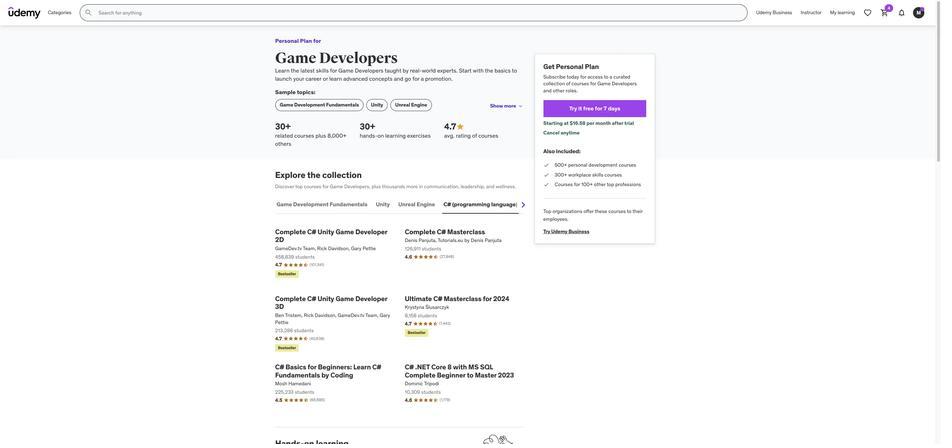 Task type: locate. For each thing, give the bounding box(es) containing it.
1 horizontal spatial plan
[[585, 62, 599, 71]]

try udemy business
[[544, 229, 590, 235]]

davidson, for 3d
[[315, 313, 337, 319]]

gary left 8,158
[[380, 313, 390, 319]]

0 vertical spatial plus
[[316, 132, 326, 139]]

0 vertical spatial gary
[[351, 246, 362, 252]]

0 vertical spatial unreal engine
[[395, 102, 427, 108]]

1 xsmall image from the top
[[544, 172, 549, 179]]

100+
[[582, 182, 593, 188]]

0 vertical spatial davidson,
[[328, 246, 350, 252]]

gary inside complete c# unity game developer 3d ben tristem, rick davidson, gamedev.tv team, gary pettie 213,286 students
[[380, 313, 390, 319]]

to right basics
[[512, 67, 517, 74]]

0 vertical spatial fundamentals
[[326, 102, 359, 108]]

to
[[512, 67, 517, 74], [604, 74, 609, 80], [627, 208, 632, 215], [467, 371, 474, 380]]

professions
[[616, 182, 641, 188]]

unreal engine
[[395, 102, 427, 108], [398, 201, 435, 208]]

4.6 down 126,911
[[405, 254, 412, 260]]

0 horizontal spatial the
[[291, 67, 299, 74]]

0 horizontal spatial of
[[472, 132, 477, 139]]

xsmall image
[[544, 172, 549, 179], [544, 182, 549, 189]]

collection inside get personal plan subscribe today for access to a curated collection of courses for game developers and other roles.
[[544, 81, 565, 87]]

8
[[448, 363, 452, 372]]

bestseller down 458,839
[[278, 272, 296, 277]]

skills
[[316, 67, 329, 74], [593, 172, 604, 178]]

$16.58
[[570, 120, 586, 126]]

1 horizontal spatial skills
[[593, 172, 604, 178]]

0 horizontal spatial and
[[394, 75, 404, 82]]

unreal engine down "in"
[[398, 201, 435, 208]]

courses down today
[[572, 81, 589, 87]]

1 horizontal spatial denis
[[471, 238, 484, 244]]

submit search image
[[84, 9, 93, 17]]

engine for unreal engine link
[[411, 102, 427, 108]]

by
[[403, 67, 409, 74], [465, 238, 470, 244], [322, 371, 329, 380]]

unreal engine link
[[391, 99, 432, 111]]

denis
[[405, 238, 418, 244], [471, 238, 484, 244]]

101541 reviews element
[[310, 263, 324, 268]]

2024
[[493, 295, 510, 303]]

2 developer from the top
[[356, 295, 387, 303]]

bestseller
[[278, 272, 296, 277], [408, 331, 426, 336], [278, 346, 296, 351]]

rick inside complete c# unity game developer 3d ben tristem, rick davidson, gamedev.tv team, gary pettie 213,286 students
[[304, 313, 314, 319]]

1 horizontal spatial learning
[[838, 9, 855, 16]]

advanced
[[344, 75, 368, 82]]

promotion.
[[425, 75, 453, 82]]

4.5
[[275, 398, 282, 404]]

ślusarczyk
[[426, 305, 449, 311]]

davidson, down complete c# unity game developer 3d link
[[315, 313, 337, 319]]

engine inside button
[[417, 201, 435, 208]]

pettie inside complete c# unity game developer 3d ben tristem, rick davidson, gamedev.tv team, gary pettie 213,286 students
[[275, 320, 289, 326]]

unreal engine for unreal engine link
[[395, 102, 427, 108]]

plan up access
[[585, 62, 599, 71]]

explore
[[275, 170, 306, 181]]

1442 reviews element
[[440, 322, 451, 327]]

for inside ultimate c# masterclass for 2024 krystyna ślusarczyk 8,158 students
[[483, 295, 492, 303]]

a left curated
[[610, 74, 613, 80]]

game
[[275, 49, 316, 67], [339, 67, 354, 74], [598, 81, 611, 87], [280, 102, 293, 108], [330, 184, 343, 190], [277, 201, 292, 208], [336, 228, 354, 236], [336, 295, 354, 303]]

1 vertical spatial by
[[465, 238, 470, 244]]

game inside game development fundamentals button
[[277, 201, 292, 208]]

starting at $16.58 per month after trial cancel anytime
[[544, 120, 634, 136]]

1 vertical spatial xsmall image
[[544, 182, 549, 189]]

0 horizontal spatial plus
[[316, 132, 326, 139]]

0 horizontal spatial 30+
[[275, 121, 291, 132]]

in
[[419, 184, 423, 190]]

unreal engine down "go"
[[395, 102, 427, 108]]

c# inside c# .net core 8 with ms sql complete beginner to master 2023 dominic tripodi 10,309 students
[[405, 363, 414, 372]]

2 horizontal spatial and
[[544, 88, 552, 94]]

gamedev.tv inside complete c# unity game developer 2d gamedev.tv team, rick davidson, gary pettie 458,839 students
[[275, 246, 302, 252]]

1 horizontal spatial the
[[307, 170, 321, 181]]

c# inside complete c# unity game developer 2d gamedev.tv team, rick davidson, gary pettie 458,839 students
[[307, 228, 316, 236]]

show
[[490, 103, 503, 109]]

developer
[[356, 228, 387, 236], [356, 295, 387, 303]]

1 horizontal spatial gary
[[380, 313, 390, 319]]

personal inside get personal plan subscribe today for access to a curated collection of courses for game developers and other roles.
[[556, 62, 584, 71]]

0 horizontal spatial more
[[407, 184, 418, 190]]

complete inside complete c# masterclass denis panjuta, tutorials.eu by denis panjuta 126,911 students
[[405, 228, 436, 236]]

4.7 for complete c# unity game developer 3d
[[275, 336, 282, 342]]

unreal engine inside unreal engine button
[[398, 201, 435, 208]]

1 vertical spatial and
[[544, 88, 552, 94]]

plan inside get personal plan subscribe today for access to a curated collection of courses for game developers and other roles.
[[585, 62, 599, 71]]

0 vertical spatial engine
[[411, 102, 427, 108]]

by up "go"
[[403, 67, 409, 74]]

a
[[610, 74, 613, 80], [421, 75, 424, 82]]

1 horizontal spatial business
[[773, 9, 793, 16]]

try
[[569, 105, 577, 112], [544, 229, 551, 235]]

1 vertical spatial gary
[[380, 313, 390, 319]]

engine for unreal engine button
[[417, 201, 435, 208]]

1 vertical spatial collection
[[322, 170, 362, 181]]

0 vertical spatial udemy
[[757, 9, 772, 16]]

game development fundamentals
[[280, 102, 359, 108], [277, 201, 368, 208]]

udemy business link
[[752, 4, 797, 21]]

1 vertical spatial unreal
[[398, 201, 416, 208]]

complete c# masterclass denis panjuta, tutorials.eu by denis panjuta 126,911 students
[[405, 228, 502, 252]]

for
[[313, 37, 321, 44], [330, 67, 337, 74], [581, 74, 587, 80], [413, 75, 420, 82], [590, 81, 597, 87], [595, 105, 603, 112], [574, 182, 580, 188], [323, 184, 329, 190], [483, 295, 492, 303], [308, 363, 317, 372]]

unity down thousands
[[376, 201, 390, 208]]

developer inside complete c# unity game developer 2d gamedev.tv team, rick davidson, gary pettie 458,839 students
[[356, 228, 387, 236]]

more left "in"
[[407, 184, 418, 190]]

denis up 126,911
[[405, 238, 418, 244]]

davidson,
[[328, 246, 350, 252], [315, 313, 337, 319]]

0 horizontal spatial learn
[[275, 67, 290, 74]]

ben
[[275, 313, 284, 319]]

roles.
[[566, 88, 578, 94]]

c# .net core 8 with ms sql complete beginner to master 2023 dominic tripodi 10,309 students
[[405, 363, 514, 396]]

gamedev.tv up 458,839
[[275, 246, 302, 252]]

plan
[[300, 37, 312, 44], [585, 62, 599, 71]]

denis down complete c# masterclass link
[[471, 238, 484, 244]]

0 vertical spatial with
[[473, 67, 484, 74]]

1 horizontal spatial rick
[[317, 246, 327, 252]]

1 horizontal spatial udemy
[[757, 9, 772, 16]]

complete inside complete c# unity game developer 2d gamedev.tv team, rick davidson, gary pettie 458,839 students
[[275, 228, 306, 236]]

and left "go"
[[394, 75, 404, 82]]

2 xsmall image from the top
[[544, 182, 549, 189]]

unity link
[[367, 99, 388, 111]]

c# inside complete c# unity game developer 3d ben tristem, rick davidson, gamedev.tv team, gary pettie 213,286 students
[[307, 295, 316, 303]]

0 vertical spatial masterclass
[[447, 228, 485, 236]]

notifications image
[[898, 9, 906, 17]]

xsmall image right show more on the right top
[[518, 103, 523, 109]]

the inside explore the collection discover top courses for game developers, plus thousands more in communication, leadership, and wellness.
[[307, 170, 321, 181]]

0 vertical spatial of
[[566, 81, 571, 87]]

of up roles.
[[566, 81, 571, 87]]

game development fundamentals inside game development fundamentals link
[[280, 102, 359, 108]]

get
[[544, 62, 555, 71]]

learning
[[838, 9, 855, 16], [385, 132, 406, 139]]

2 vertical spatial by
[[322, 371, 329, 380]]

1 vertical spatial gamedev.tv
[[338, 313, 365, 319]]

1 vertical spatial 4.6
[[405, 398, 412, 404]]

0 vertical spatial skills
[[316, 67, 329, 74]]

66685 reviews element
[[310, 398, 325, 404]]

c# inside ultimate c# masterclass for 2024 krystyna ślusarczyk 8,158 students
[[434, 295, 442, 303]]

1 vertical spatial engine
[[417, 201, 435, 208]]

collection inside explore the collection discover top courses for game developers, plus thousands more in communication, leadership, and wellness.
[[322, 170, 362, 181]]

wishlist image
[[864, 9, 872, 17]]

students inside complete c# unity game developer 3d ben tristem, rick davidson, gamedev.tv team, gary pettie 213,286 students
[[294, 328, 314, 334]]

courses right related
[[294, 132, 314, 139]]

development down the discover
[[293, 201, 329, 208]]

of inside get personal plan subscribe today for access to a curated collection of courses for game developers and other roles.
[[566, 81, 571, 87]]

try down employees.
[[544, 229, 551, 235]]

30+ for 30+ related courses plus 8,000+ others
[[275, 121, 291, 132]]

0 horizontal spatial udemy
[[552, 229, 568, 235]]

2 vertical spatial fundamentals
[[275, 371, 320, 380]]

4.6 down the 10,309
[[405, 398, 412, 404]]

2 vertical spatial and
[[486, 184, 495, 190]]

learn right coding
[[353, 363, 371, 372]]

collection up "developers,"
[[322, 170, 362, 181]]

the right the explore
[[307, 170, 321, 181]]

fundamentals up hamedani on the bottom left of the page
[[275, 371, 320, 380]]

plus left 8,000+
[[316, 132, 326, 139]]

gary
[[351, 246, 362, 252], [380, 313, 390, 319]]

and down subscribe
[[544, 88, 552, 94]]

unreal inside button
[[398, 201, 416, 208]]

other right 100+
[[594, 182, 606, 188]]

medium image
[[456, 123, 465, 131]]

0 horizontal spatial personal
[[275, 37, 299, 44]]

complete for tutorials.eu
[[405, 228, 436, 236]]

fundamentals for game development fundamentals button
[[330, 201, 368, 208]]

rick for 3d
[[304, 313, 314, 319]]

fundamentals down "developers,"
[[330, 201, 368, 208]]

1 vertical spatial learning
[[385, 132, 406, 139]]

masterclass inside ultimate c# masterclass for 2024 krystyna ślusarczyk 8,158 students
[[444, 295, 482, 303]]

developers inside learn the latest skills for game developers taught by real-world experts. start with the basics to launch your career or learn advanced concepts and go for a promotion.
[[355, 67, 384, 74]]

by inside complete c# masterclass denis panjuta, tutorials.eu by denis panjuta 126,911 students
[[465, 238, 470, 244]]

to left master
[[467, 371, 474, 380]]

0 horizontal spatial gary
[[351, 246, 362, 252]]

0 vertical spatial unreal
[[395, 102, 410, 108]]

complete up dominic
[[405, 371, 436, 380]]

1 vertical spatial bestseller
[[408, 331, 426, 336]]

0 horizontal spatial denis
[[405, 238, 418, 244]]

0 vertical spatial other
[[553, 88, 565, 94]]

30+ for 30+ hands-on learning exercises
[[360, 121, 375, 132]]

top for 100+
[[607, 182, 614, 188]]

students down "tripodi" at the bottom of the page
[[422, 390, 441, 396]]

plus inside explore the collection discover top courses for game developers, plus thousands more in communication, leadership, and wellness.
[[372, 184, 381, 190]]

1 developer from the top
[[356, 228, 387, 236]]

0 vertical spatial game development fundamentals
[[280, 102, 359, 108]]

students down panjuta,
[[422, 246, 442, 252]]

development inside game development fundamentals button
[[293, 201, 329, 208]]

complete up 458,839
[[275, 228, 306, 236]]

top inside explore the collection discover top courses for game developers, plus thousands more in communication, leadership, and wellness.
[[296, 184, 303, 190]]

or
[[323, 75, 328, 82]]

more
[[504, 103, 516, 109], [407, 184, 418, 190]]

gary inside complete c# unity game developer 2d gamedev.tv team, rick davidson, gary pettie 458,839 students
[[351, 246, 362, 252]]

c# inside c# (programming language) 'button'
[[444, 201, 451, 208]]

2 4.6 from the top
[[405, 398, 412, 404]]

1 vertical spatial learn
[[353, 363, 371, 372]]

30+ hands-on learning exercises
[[360, 121, 431, 139]]

month
[[596, 120, 611, 126]]

bestseller down 8,158
[[408, 331, 426, 336]]

to left their
[[627, 208, 632, 215]]

1 horizontal spatial pettie
[[363, 246, 376, 252]]

mosh
[[275, 381, 287, 388]]

2 denis from the left
[[471, 238, 484, 244]]

0 vertical spatial plan
[[300, 37, 312, 44]]

1 vertical spatial developer
[[356, 295, 387, 303]]

by inside learn the latest skills for game developers taught by real-world experts. start with the basics to launch your career or learn advanced concepts and go for a promotion.
[[403, 67, 409, 74]]

complete up panjuta,
[[405, 228, 436, 236]]

a inside learn the latest skills for game developers taught by real-world experts. start with the basics to launch your career or learn advanced concepts and go for a promotion.
[[421, 75, 424, 82]]

2 horizontal spatial by
[[465, 238, 470, 244]]

try for try udemy business
[[544, 229, 551, 235]]

(programming
[[452, 201, 490, 208]]

plus inside 30+ related courses plus 8,000+ others
[[316, 132, 326, 139]]

1 horizontal spatial of
[[566, 81, 571, 87]]

core
[[431, 363, 446, 372]]

and inside explore the collection discover top courses for game developers, plus thousands more in communication, leadership, and wellness.
[[486, 184, 495, 190]]

bestseller for krystyna
[[408, 331, 426, 336]]

c# inside complete c# masterclass denis panjuta, tutorials.eu by denis panjuta 126,911 students
[[437, 228, 446, 236]]

1 horizontal spatial team,
[[366, 313, 379, 319]]

4.7 down 8,158
[[405, 321, 412, 327]]

1 vertical spatial plan
[[585, 62, 599, 71]]

rating
[[456, 132, 471, 139]]

30+ up hands-
[[360, 121, 375, 132]]

learning right on
[[385, 132, 406, 139]]

bestseller for 3d
[[278, 346, 296, 351]]

complete up tristem,
[[275, 295, 306, 303]]

0 vertical spatial learn
[[275, 67, 290, 74]]

developer for complete c# unity game developer 3d
[[356, 295, 387, 303]]

1 vertical spatial personal
[[556, 62, 584, 71]]

for down access
[[590, 81, 597, 87]]

(66,685)
[[310, 398, 325, 403]]

bestseller down 213,286
[[278, 346, 296, 351]]

4.7 down 458,839
[[275, 262, 282, 268]]

the up your
[[291, 67, 299, 74]]

0 vertical spatial xsmall image
[[518, 103, 523, 109]]

with right 8
[[453, 363, 467, 372]]

students inside complete c# masterclass denis panjuta, tutorials.eu by denis panjuta 126,911 students
[[422, 246, 442, 252]]

go
[[405, 75, 411, 82]]

xsmall image down the also
[[544, 162, 549, 169]]

students inside c# .net core 8 with ms sql complete beginner to master 2023 dominic tripodi 10,309 students
[[422, 390, 441, 396]]

beginners:
[[318, 363, 352, 372]]

and left wellness.
[[486, 184, 495, 190]]

game development fundamentals down topics:
[[280, 102, 359, 108]]

m link
[[911, 4, 928, 21]]

(1,179)
[[440, 398, 450, 403]]

fundamentals inside c# basics for beginners: learn c# fundamentals by coding mosh hamedani 225,233 students
[[275, 371, 320, 380]]

unity inside complete c# unity game developer 3d ben tristem, rick davidson, gamedev.tv team, gary pettie 213,286 students
[[318, 295, 334, 303]]

students up (40,638)
[[294, 328, 314, 334]]

1 horizontal spatial gamedev.tv
[[338, 313, 365, 319]]

27848 reviews element
[[440, 255, 454, 260]]

0 vertical spatial bestseller
[[278, 272, 296, 277]]

panjuta
[[485, 238, 502, 244]]

1 30+ from the left
[[275, 121, 291, 132]]

1 4.6 from the top
[[405, 254, 412, 260]]

to inside the top organizations offer these courses to their employees.
[[627, 208, 632, 215]]

0 horizontal spatial learning
[[385, 132, 406, 139]]

xsmall image for courses
[[544, 182, 549, 189]]

0 vertical spatial by
[[403, 67, 409, 74]]

0 vertical spatial learning
[[838, 9, 855, 16]]

developers inside get personal plan subscribe today for access to a curated collection of courses for game developers and other roles.
[[612, 81, 637, 87]]

top
[[607, 182, 614, 188], [296, 184, 303, 190]]

xsmall image
[[518, 103, 523, 109], [544, 162, 549, 169]]

development for game development fundamentals link
[[294, 102, 325, 108]]

1 vertical spatial masterclass
[[444, 295, 482, 303]]

unity down concepts
[[371, 102, 383, 108]]

complete for 3d
[[275, 295, 306, 303]]

rick inside complete c# unity game developer 2d gamedev.tv team, rick davidson, gary pettie 458,839 students
[[317, 246, 327, 252]]

developer inside complete c# unity game developer 3d ben tristem, rick davidson, gamedev.tv team, gary pettie 213,286 students
[[356, 295, 387, 303]]

developers up concepts
[[355, 67, 384, 74]]

students inside ultimate c# masterclass for 2024 krystyna ślusarczyk 8,158 students
[[418, 313, 437, 319]]

plan up latest at left
[[300, 37, 312, 44]]

1 vertical spatial business
[[569, 229, 590, 235]]

xsmall image for 300+
[[544, 172, 549, 179]]

4.7
[[444, 121, 456, 132], [275, 262, 282, 268], [405, 321, 412, 327], [275, 336, 282, 342]]

0 vertical spatial more
[[504, 103, 516, 109]]

2 30+ from the left
[[360, 121, 375, 132]]

30+ inside the 30+ hands-on learning exercises
[[360, 121, 375, 132]]

courses
[[572, 81, 589, 87], [294, 132, 314, 139], [479, 132, 499, 139], [619, 162, 636, 168], [605, 172, 622, 178], [304, 184, 322, 190], [609, 208, 626, 215]]

c# basics for beginners: learn c# fundamentals by coding mosh hamedani 225,233 students
[[275, 363, 381, 396]]

complete inside complete c# unity game developer 3d ben tristem, rick davidson, gamedev.tv team, gary pettie 213,286 students
[[275, 295, 306, 303]]

fundamentals down learn
[[326, 102, 359, 108]]

game development fundamentals inside game development fundamentals button
[[277, 201, 368, 208]]

access
[[588, 74, 603, 80]]

for right the 'basics'
[[308, 363, 317, 372]]

458,839
[[275, 254, 294, 260]]

courses right these
[[609, 208, 626, 215]]

davidson, for 2d
[[328, 246, 350, 252]]

avg. rating of courses
[[444, 132, 499, 139]]

show more
[[490, 103, 516, 109]]

gary down complete c# unity game developer 2d link
[[351, 246, 362, 252]]

gamedev.tv down complete c# unity game developer 3d link
[[338, 313, 365, 319]]

0 horizontal spatial xsmall image
[[518, 103, 523, 109]]

and inside learn the latest skills for game developers taught by real-world experts. start with the basics to launch your career or learn advanced concepts and go for a promotion.
[[394, 75, 404, 82]]

1 horizontal spatial personal
[[556, 62, 584, 71]]

unity inside "unity" link
[[371, 102, 383, 108]]

launch
[[275, 75, 292, 82]]

for up game development fundamentals button
[[323, 184, 329, 190]]

top
[[544, 208, 552, 215]]

fundamentals inside button
[[330, 201, 368, 208]]

students up (101,541)
[[295, 254, 315, 260]]

4.7 down 213,286
[[275, 336, 282, 342]]

1 vertical spatial skills
[[593, 172, 604, 178]]

rick up (101,541)
[[317, 246, 327, 252]]

1 horizontal spatial 30+
[[360, 121, 375, 132]]

courses down development
[[605, 172, 622, 178]]

unity down 101541 reviews element in the bottom of the page
[[318, 295, 334, 303]]

for inside c# basics for beginners: learn c# fundamentals by coding mosh hamedani 225,233 students
[[308, 363, 317, 372]]

0 horizontal spatial other
[[553, 88, 565, 94]]

to right access
[[604, 74, 609, 80]]

more inside button
[[504, 103, 516, 109]]

0 vertical spatial development
[[294, 102, 325, 108]]

tutorials.eu
[[438, 238, 463, 244]]

developers down curated
[[612, 81, 637, 87]]

1 vertical spatial fundamentals
[[330, 201, 368, 208]]

masterclass up ślusarczyk
[[444, 295, 482, 303]]

students down ślusarczyk
[[418, 313, 437, 319]]

development for game development fundamentals button
[[293, 201, 329, 208]]

game development fundamentals up complete c# unity game developer 2d link
[[277, 201, 368, 208]]

1 horizontal spatial a
[[610, 74, 613, 80]]

more right show
[[504, 103, 516, 109]]

development down topics:
[[294, 102, 325, 108]]

unity button
[[375, 196, 391, 213]]

a down real- at left
[[421, 75, 424, 82]]

my
[[831, 9, 837, 16]]

related
[[275, 132, 293, 139]]

game inside game development fundamentals link
[[280, 102, 293, 108]]

30+ up related
[[275, 121, 291, 132]]

courses
[[555, 182, 573, 188]]

masterclass inside complete c# masterclass denis panjuta, tutorials.eu by denis panjuta 126,911 students
[[447, 228, 485, 236]]

business left instructor
[[773, 9, 793, 16]]

unity down game development fundamentals button
[[318, 228, 334, 236]]

rick right tristem,
[[304, 313, 314, 319]]

0 horizontal spatial a
[[421, 75, 424, 82]]

collection down subscribe
[[544, 81, 565, 87]]

1 vertical spatial rick
[[304, 313, 314, 319]]

0 vertical spatial xsmall image
[[544, 172, 549, 179]]

learning right my
[[838, 9, 855, 16]]

225,233
[[275, 390, 294, 396]]

business down the top organizations offer these courses to their employees.
[[569, 229, 590, 235]]

0 horizontal spatial try
[[544, 229, 551, 235]]

0 vertical spatial try
[[569, 105, 577, 112]]

davidson, inside complete c# unity game developer 3d ben tristem, rick davidson, gamedev.tv team, gary pettie 213,286 students
[[315, 313, 337, 319]]

1 horizontal spatial learn
[[353, 363, 371, 372]]

game developers
[[275, 49, 398, 67]]

courses inside explore the collection discover top courses for game developers, plus thousands more in communication, leadership, and wellness.
[[304, 184, 322, 190]]

development inside game development fundamentals link
[[294, 102, 325, 108]]

unity
[[371, 102, 383, 108], [376, 201, 390, 208], [318, 228, 334, 236], [318, 295, 334, 303]]

skills up courses for 100+ other top professions at right top
[[593, 172, 604, 178]]

plus
[[316, 132, 326, 139], [372, 184, 381, 190]]

unreal engine inside unreal engine link
[[395, 102, 427, 108]]

subscribe
[[544, 74, 566, 80]]

engine down "in"
[[417, 201, 435, 208]]

1 horizontal spatial with
[[473, 67, 484, 74]]

courses up game development fundamentals button
[[304, 184, 322, 190]]

0 horizontal spatial with
[[453, 363, 467, 372]]

for left 2024
[[483, 295, 492, 303]]

0 vertical spatial and
[[394, 75, 404, 82]]

4.7 up "avg."
[[444, 121, 456, 132]]

by inside c# basics for beginners: learn c# fundamentals by coding mosh hamedani 225,233 students
[[322, 371, 329, 380]]

rick for 2d
[[317, 246, 327, 252]]

unreal down thousands
[[398, 201, 416, 208]]

bestseller for 2d
[[278, 272, 296, 277]]

4.6
[[405, 254, 412, 260], [405, 398, 412, 404]]

30+ inside 30+ related courses plus 8,000+ others
[[275, 121, 291, 132]]

0 vertical spatial team,
[[303, 246, 316, 252]]

plus left thousands
[[372, 184, 381, 190]]

students down hamedani on the bottom left of the page
[[295, 390, 314, 396]]

top left professions
[[607, 182, 614, 188]]

engine down "go"
[[411, 102, 427, 108]]

1 vertical spatial team,
[[366, 313, 379, 319]]

students
[[422, 246, 442, 252], [295, 254, 315, 260], [418, 313, 437, 319], [294, 328, 314, 334], [295, 390, 314, 396], [422, 390, 441, 396]]

davidson, inside complete c# unity game developer 2d gamedev.tv team, rick davidson, gary pettie 458,839 students
[[328, 246, 350, 252]]

developers,
[[344, 184, 371, 190]]

rick
[[317, 246, 327, 252], [304, 313, 314, 319]]

developers up advanced
[[319, 49, 398, 67]]

2 horizontal spatial the
[[485, 67, 493, 74]]

1 horizontal spatial more
[[504, 103, 516, 109]]

0 horizontal spatial skills
[[316, 67, 329, 74]]

1 horizontal spatial collection
[[544, 81, 565, 87]]

0 vertical spatial gamedev.tv
[[275, 246, 302, 252]]

0 horizontal spatial pettie
[[275, 320, 289, 326]]

masterclass up "tutorials.eu"
[[447, 228, 485, 236]]

tripodi
[[424, 381, 439, 388]]

1 horizontal spatial try
[[569, 105, 577, 112]]

courses inside get personal plan subscribe today for access to a curated collection of courses for game developers and other roles.
[[572, 81, 589, 87]]

for inside explore the collection discover top courses for game developers, plus thousands more in communication, leadership, and wellness.
[[323, 184, 329, 190]]



Task type: describe. For each thing, give the bounding box(es) containing it.
game inside complete c# unity game developer 2d gamedev.tv team, rick davidson, gary pettie 458,839 students
[[336, 228, 354, 236]]

game development fundamentals for game development fundamentals button
[[277, 201, 368, 208]]

real-
[[410, 67, 422, 74]]

dominic
[[405, 381, 423, 388]]

(40,638)
[[310, 337, 324, 342]]

1 horizontal spatial xsmall image
[[544, 162, 549, 169]]

concepts
[[369, 75, 393, 82]]

game inside get personal plan subscribe today for access to a curated collection of courses for game developers and other roles.
[[598, 81, 611, 87]]

4.7 for complete c# unity game developer 2d
[[275, 262, 282, 268]]

workplace
[[569, 172, 591, 178]]

for left the 7
[[595, 105, 603, 112]]

days
[[608, 105, 621, 112]]

with inside c# .net core 8 with ms sql complete beginner to master 2023 dominic tripodi 10,309 students
[[453, 363, 467, 372]]

it
[[579, 105, 582, 112]]

their
[[633, 208, 643, 215]]

learning inside "link"
[[838, 9, 855, 16]]

0 vertical spatial personal
[[275, 37, 299, 44]]

to inside learn the latest skills for game developers taught by real-world experts. start with the basics to launch your career or learn advanced concepts and go for a promotion.
[[512, 67, 517, 74]]

pettie inside complete c# unity game developer 2d gamedev.tv team, rick davidson, gary pettie 458,839 students
[[363, 246, 376, 252]]

unreal engine button
[[397, 196, 437, 213]]

courses inside 30+ related courses plus 8,000+ others
[[294, 132, 314, 139]]

panjuta,
[[419, 238, 437, 244]]

40638 reviews element
[[310, 337, 324, 342]]

avg.
[[444, 132, 455, 139]]

to inside get personal plan subscribe today for access to a curated collection of courses for game developers and other roles.
[[604, 74, 609, 80]]

8,000+
[[328, 132, 347, 139]]

game development fundamentals for game development fundamentals link
[[280, 102, 359, 108]]

.net
[[415, 363, 430, 372]]

1 vertical spatial of
[[472, 132, 477, 139]]

shopping cart with 4 items image
[[881, 9, 889, 17]]

skills inside learn the latest skills for game developers taught by real-world experts. start with the basics to launch your career or learn advanced concepts and go for a promotion.
[[316, 67, 329, 74]]

learn inside c# basics for beginners: learn c# fundamentals by coding mosh hamedani 225,233 students
[[353, 363, 371, 372]]

the for latest
[[291, 67, 299, 74]]

unreal for unreal engine link
[[395, 102, 410, 108]]

2d
[[275, 236, 284, 244]]

basics
[[495, 67, 511, 74]]

courses up professions
[[619, 162, 636, 168]]

c# (programming language) button
[[442, 196, 519, 213]]

gamedev.tv inside complete c# unity game developer 3d ben tristem, rick davidson, gamedev.tv team, gary pettie 213,286 students
[[338, 313, 365, 319]]

others
[[275, 140, 292, 147]]

1179 reviews element
[[440, 398, 450, 404]]

exercises
[[407, 132, 431, 139]]

masterclass for panjuta,
[[447, 228, 485, 236]]

for up learn
[[330, 67, 337, 74]]

show more button
[[490, 99, 523, 113]]

1 horizontal spatial other
[[594, 182, 606, 188]]

students inside complete c# unity game developer 2d gamedev.tv team, rick davidson, gary pettie 458,839 students
[[295, 254, 315, 260]]

Search for anything text field
[[97, 7, 739, 19]]

hamedani
[[289, 381, 311, 388]]

complete for 2d
[[275, 228, 306, 236]]

development
[[589, 162, 618, 168]]

more inside explore the collection discover top courses for game developers, plus thousands more in communication, leadership, and wellness.
[[407, 184, 418, 190]]

discover
[[275, 184, 294, 190]]

start
[[459, 67, 472, 74]]

learn
[[329, 75, 342, 82]]

udemy business
[[757, 9, 793, 16]]

game inside learn the latest skills for game developers taught by real-world experts. start with the basics to launch your career or learn advanced concepts and go for a promotion.
[[339, 67, 354, 74]]

learn the latest skills for game developers taught by real-world experts. start with the basics to launch your career or learn advanced concepts and go for a promotion.
[[275, 67, 517, 82]]

(1,442)
[[440, 322, 451, 327]]

4.6 for complete c# masterclass
[[405, 254, 412, 260]]

unity inside complete c# unity game developer 2d gamedev.tv team, rick davidson, gary pettie 458,839 students
[[318, 228, 334, 236]]

with inside learn the latest skills for game developers taught by real-world experts. start with the basics to launch your career or learn advanced concepts and go for a promotion.
[[473, 67, 484, 74]]

4.7 for ultimate c# masterclass for 2024
[[405, 321, 412, 327]]

213,286
[[275, 328, 293, 334]]

fundamentals for game development fundamentals link
[[326, 102, 359, 108]]

udemy image
[[9, 7, 41, 19]]

500+
[[555, 162, 567, 168]]

complete c# unity game developer 2d gamedev.tv team, rick davidson, gary pettie 458,839 students
[[275, 228, 387, 260]]

masterclass for 2024
[[444, 295, 482, 303]]

other inside get personal plan subscribe today for access to a curated collection of courses for game developers and other roles.
[[553, 88, 565, 94]]

next image
[[518, 199, 529, 211]]

complete c# unity game developer 2d link
[[275, 228, 394, 244]]

game inside explore the collection discover top courses for game developers, plus thousands more in communication, leadership, and wellness.
[[330, 184, 343, 190]]

game inside complete c# unity game developer 3d ben tristem, rick davidson, gamedev.tv team, gary pettie 213,286 students
[[336, 295, 354, 303]]

leadership,
[[461, 184, 485, 190]]

krystyna
[[405, 305, 424, 311]]

to inside c# .net core 8 with ms sql complete beginner to master 2023 dominic tripodi 10,309 students
[[467, 371, 474, 380]]

0 horizontal spatial plan
[[300, 37, 312, 44]]

for up game developers
[[313, 37, 321, 44]]

for right today
[[581, 74, 587, 80]]

game development fundamentals link
[[275, 99, 364, 111]]

sample
[[275, 89, 296, 96]]

team, inside complete c# unity game developer 3d ben tristem, rick davidson, gamedev.tv team, gary pettie 213,286 students
[[366, 313, 379, 319]]

categories button
[[44, 4, 76, 21]]

4
[[888, 5, 891, 11]]

ultimate
[[405, 295, 432, 303]]

master
[[475, 371, 497, 380]]

categories
[[48, 9, 71, 16]]

courses inside the top organizations offer these courses to their employees.
[[609, 208, 626, 215]]

1 vertical spatial udemy
[[552, 229, 568, 235]]

4.6 for c# .net core 8 with ms sql complete beginner to master 2023
[[405, 398, 412, 404]]

3d
[[275, 303, 284, 311]]

10,309
[[405, 390, 420, 396]]

explore the collection discover top courses for game developers, plus thousands more in communication, leadership, and wellness.
[[275, 170, 516, 190]]

your
[[293, 75, 304, 82]]

at
[[564, 120, 569, 126]]

unity inside unity button
[[376, 201, 390, 208]]

300+
[[555, 172, 567, 178]]

instructor
[[801, 9, 822, 16]]

try udemy business link
[[544, 223, 590, 235]]

these
[[595, 208, 608, 215]]

top for collection
[[296, 184, 303, 190]]

thousands
[[382, 184, 405, 190]]

and inside get personal plan subscribe today for access to a curated collection of courses for game developers and other roles.
[[544, 88, 552, 94]]

500+ personal development courses
[[555, 162, 636, 168]]

students inside c# basics for beginners: learn c# fundamentals by coding mosh hamedani 225,233 students
[[295, 390, 314, 396]]

2023
[[498, 371, 514, 380]]

coding
[[331, 371, 353, 380]]

top organizations offer these courses to their employees.
[[544, 208, 643, 223]]

8,158
[[405, 313, 417, 319]]

complete inside c# .net core 8 with ms sql complete beginner to master 2023 dominic tripodi 10,309 students
[[405, 371, 436, 380]]

a inside get personal plan subscribe today for access to a curated collection of courses for game developers and other roles.
[[610, 74, 613, 80]]

unreal for unreal engine button
[[398, 201, 416, 208]]

c# basics for beginners: learn c# fundamentals by coding link
[[275, 363, 394, 380]]

hands-
[[360, 132, 378, 139]]

unreal engine for unreal engine button
[[398, 201, 435, 208]]

complete c# unity game developer 3d ben tristem, rick davidson, gamedev.tv team, gary pettie 213,286 students
[[275, 295, 390, 334]]

for down real- at left
[[413, 75, 420, 82]]

my learning
[[831, 9, 855, 16]]

30+ related courses plus 8,000+ others
[[275, 121, 347, 147]]

m
[[917, 9, 921, 16]]

curated
[[614, 74, 631, 80]]

after
[[612, 120, 624, 126]]

personal
[[568, 162, 588, 168]]

the for collection
[[307, 170, 321, 181]]

personal plan for
[[275, 37, 321, 44]]

get personal plan subscribe today for access to a curated collection of courses for game developers and other roles.
[[544, 62, 637, 94]]

also included:
[[544, 148, 581, 155]]

complete c# masterclass link
[[405, 228, 523, 236]]

courses right rating
[[479, 132, 499, 139]]

developer for complete c# unity game developer 2d
[[356, 228, 387, 236]]

you have alerts image
[[921, 7, 925, 11]]

0 vertical spatial business
[[773, 9, 793, 16]]

learning inside the 30+ hands-on learning exercises
[[385, 132, 406, 139]]

latest
[[301, 67, 315, 74]]

300+ workplace skills courses
[[555, 172, 622, 178]]

ms
[[469, 363, 479, 372]]

for left 100+
[[574, 182, 580, 188]]

1 denis from the left
[[405, 238, 418, 244]]

xsmall image inside show more button
[[518, 103, 523, 109]]

try for try it free for 7 days
[[569, 105, 577, 112]]

tab navigation element
[[275, 196, 532, 214]]

7
[[604, 105, 607, 112]]

0 horizontal spatial business
[[569, 229, 590, 235]]

team, inside complete c# unity game developer 2d gamedev.tv team, rick davidson, gary pettie 458,839 students
[[303, 246, 316, 252]]

learn inside learn the latest skills for game developers taught by real-world experts. start with the basics to launch your career or learn advanced concepts and go for a promotion.
[[275, 67, 290, 74]]



Task type: vqa. For each thing, say whether or not it's contained in the screenshot.
except,
no



